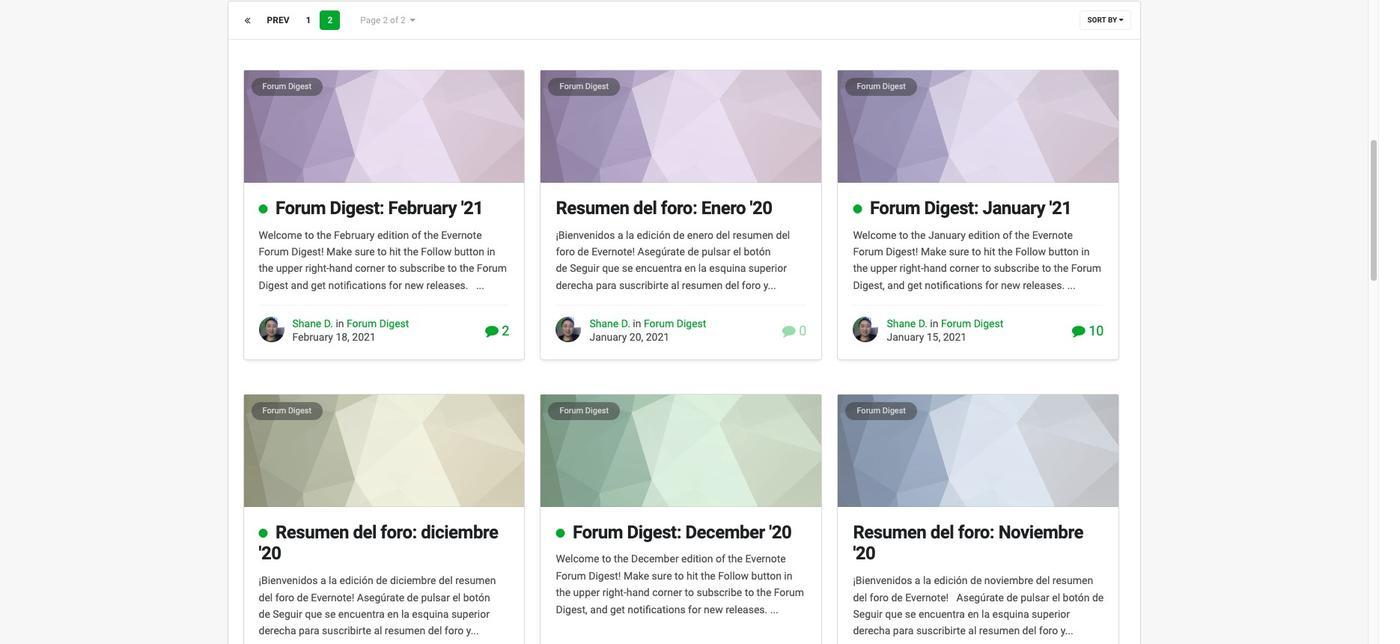 Task type: vqa. For each thing, say whether or not it's contained in the screenshot.
encuentra in '¡Bienvenidos a la edición de noviembre del resumen del foro de Evernote!             Asegúrate de pulsar el botón de Seguir que se encuentra en la esquina superior derecha para suscribirte al resumen del foro y...'
yes



Task type: describe. For each thing, give the bounding box(es) containing it.
botón for resumen del foro: enero '20
[[744, 246, 771, 258]]

digest inside shane d. in forum digest january 20, 2021
[[677, 318, 707, 330]]

the follow button for february
[[404, 246, 485, 258]]

noviembre
[[999, 522, 1084, 543]]

a for resumen del foro: noviembre '20
[[915, 575, 921, 587]]

forum digest for ¡bienvenidos a la edición de diciembre del resumen del foro de evernote!      asegúrate de pulsar el botón de seguir que se encuentra en la esquina superior derecha para suscribirte al resumen del foro y...
[[263, 406, 312, 415]]

evernote for january
[[1033, 229, 1073, 241]]

y... inside ¡bienvenidos a la edición de noviembre del resumen del foro de evernote!             asegúrate de pulsar el botón de seguir que se encuentra en la esquina superior derecha para suscribirte al resumen del foro y...
[[1061, 625, 1074, 637]]

hand for february
[[329, 262, 353, 274]]

shane d. link for forum digest: january '21
[[887, 318, 928, 330]]

derecha for ¡bienvenidos a la edición de enero del resumen del foro de evernote!      asegúrate de pulsar el botón de seguir que se encuentra en la esquina superior derecha para suscribirte al resumen del foro y...
[[556, 279, 594, 291]]

digest inside shane d. in forum digest january 15, 2021
[[974, 318, 1004, 330]]

and for forum digest: february '21
[[291, 279, 308, 291]]

edition for december
[[682, 553, 713, 565]]

en for enero
[[685, 262, 696, 274]]

and for forum digest: january '21
[[888, 279, 905, 291]]

of left caret down image
[[390, 15, 399, 25]]

seguir
[[853, 608, 883, 620]]

del inside resumen del foro: diciembre '20
[[353, 522, 377, 543]]

shane d. in forum digest january 15, 2021
[[887, 318, 1004, 343]]

'21 for forum digest: january '21
[[1050, 198, 1072, 219]]

... for forum digest: december '20
[[770, 603, 779, 615]]

comment image for 0
[[783, 324, 796, 338]]

january inside welcome to the january edition of the evernote forum digest!      make sure to hit the follow button in the upper right-hand corner to subscribe to the forum digest, and get notifications for new releases.      ...
[[929, 229, 966, 241]]

caret down image
[[1120, 16, 1124, 23]]

resumen del foro: diciembre '20
[[259, 522, 498, 564]]

20,
[[630, 331, 644, 343]]

0 horizontal spatial 2 link
[[320, 10, 340, 30]]

edición inside the ¡bienvenidos a la edición de diciembre del resumen del foro de evernote!      asegúrate de pulsar el botón de seguir que se encuentra en la esquina superior derecha para suscribirte al resumen del foro y...
[[340, 575, 373, 587]]

1
[[306, 15, 311, 25]]

encuentra for diciembre
[[338, 608, 385, 620]]

encuentra inside ¡bienvenidos a la edición de noviembre del resumen del foro de evernote!             asegúrate de pulsar el botón de seguir que se encuentra en la esquina superior derecha para suscribirte al resumen del foro y...
[[919, 608, 965, 620]]

new for february
[[405, 279, 424, 291]]

subscribe for february
[[400, 262, 445, 274]]

resumen del foro: noviembre '20 link
[[853, 522, 1084, 564]]

sure for december
[[652, 570, 672, 582]]

en inside ¡bienvenidos a la edición de noviembre del resumen del foro de evernote!             asegúrate de pulsar el botón de seguir que se encuentra en la esquina superior derecha para suscribirte al resumen del foro y...
[[968, 608, 979, 620]]

shane for forum digest: january '21
[[887, 318, 916, 330]]

suscribirte inside ¡bienvenidos a la edición de noviembre del resumen del foro de evernote!             asegúrate de pulsar el botón de seguir que se encuentra en la esquina superior derecha para suscribirte al resumen del foro y...
[[917, 625, 966, 637]]

releases. for december
[[726, 603, 768, 615]]

d. for forum digest: february '21
[[324, 318, 333, 330]]

d. for forum digest: january '21
[[919, 318, 928, 330]]

sure for february
[[355, 246, 375, 258]]

comment image
[[485, 324, 499, 338]]

get for forum digest: december '20
[[610, 603, 625, 615]]

superior for ¡bienvenidos a la edición de enero del resumen del foro de evernote!      asegúrate de pulsar el botón de seguir que se encuentra en la esquina superior derecha para suscribirte al resumen del foro y...
[[749, 262, 787, 274]]

diciembre inside the ¡bienvenidos a la edición de diciembre del resumen del foro de evernote!      asegúrate de pulsar el botón de seguir que se encuentra en la esquina superior derecha para suscribirte al resumen del foro y...
[[390, 575, 436, 587]]

in inside welcome to the february edition of the evernote forum digest!      make sure to hit the follow button in the upper right-hand corner to subscribe to the forum digest and get notifications for new releases.        ...
[[487, 246, 495, 258]]

10
[[1086, 323, 1104, 338]]

¡bienvenidos inside the ¡bienvenidos a la edición de diciembre del resumen del foro de evernote!      asegúrate de pulsar el botón de seguir que se encuentra en la esquina superior derecha para suscribirte al resumen del foro y...
[[259, 575, 318, 587]]

15,
[[927, 331, 941, 343]]

suscribirte for enero
[[619, 279, 669, 291]]

in inside shane d. in forum digest february 18, 2021
[[336, 318, 344, 330]]

forum digest for ¡bienvenidos a la edición de enero del resumen del foro de evernote!      asegúrate de pulsar el botón de seguir que se encuentra en la esquina superior derecha para suscribirte al resumen del foro y...
[[560, 82, 609, 91]]

esquina inside ¡bienvenidos a la edición de noviembre del resumen del foro de evernote!             asegúrate de pulsar el botón de seguir que se encuentra en la esquina superior derecha para suscribirte al resumen del foro y...
[[993, 608, 1029, 620]]

forum digest: december '20 link
[[573, 522, 792, 543]]

upper for forum digest: february '21
[[276, 262, 303, 274]]

0 vertical spatial december
[[686, 522, 765, 543]]

encuentra for enero
[[636, 262, 682, 274]]

forum digest: february '21
[[276, 198, 484, 219]]

asegúrate for resumen del foro: enero '20
[[638, 246, 685, 258]]

welcome for forum digest: december '20
[[556, 553, 600, 565]]

para inside ¡bienvenidos a la edición de noviembre del resumen del foro de evernote!             asegúrate de pulsar el botón de seguir que se encuentra en la esquina superior derecha para suscribirte al resumen del foro y...
[[893, 625, 914, 637]]

... for forum digest: january '21
[[1068, 279, 1076, 291]]

forum digest for welcome to the february edition of the evernote forum digest!      make sure to hit the follow button in the upper right-hand corner to subscribe to the forum digest and get notifications for new releases.        ...
[[263, 82, 312, 91]]

resumen del foro: enero '20 link
[[556, 198, 773, 219]]

el inside the ¡bienvenidos a la edición de diciembre del resumen del foro de evernote!      asegúrate de pulsar el botón de seguir que se encuentra en la esquina superior derecha para suscribirte al resumen del foro y...
[[453, 591, 461, 603]]

noviembre
[[985, 575, 1034, 587]]

in inside shane d. in forum digest january 20, 2021
[[633, 318, 641, 330]]

february inside shane d. in forum digest february 18, 2021
[[292, 331, 333, 343]]

february inside welcome to the february edition of the evernote forum digest!      make sure to hit the follow button in the upper right-hand corner to subscribe to the forum digest and get notifications for new releases.        ...
[[334, 229, 375, 241]]

d. inside shane d. in forum digest january 20, 2021
[[621, 318, 631, 330]]

subscribe for january
[[994, 262, 1040, 274]]

enero
[[687, 229, 714, 241]]

foro: for diciembre
[[381, 522, 417, 543]]

right- for forum digest: february '21
[[305, 262, 329, 274]]

january inside shane d. in forum digest january 15, 2021
[[887, 331, 924, 343]]

forum digest: january '21
[[870, 198, 1072, 219]]

al inside ¡bienvenidos a la edición de noviembre del resumen del foro de evernote!             asegúrate de pulsar el botón de seguir que se encuentra en la esquina superior derecha para suscribirte al resumen del foro y...
[[969, 625, 977, 637]]

welcome to the january edition of the evernote forum digest!      make sure to hit the follow button in the upper right-hand corner to subscribe to the forum digest, and get notifications for new releases.      ...
[[853, 229, 1102, 291]]

2021 inside shane d. in forum digest january 20, 2021
[[646, 331, 670, 343]]

enero
[[702, 198, 746, 219]]

get for forum digest: february '21
[[311, 279, 326, 291]]

digest inside shane d. in forum digest february 18, 2021
[[380, 318, 409, 330]]

suscribirte for diciembre
[[322, 625, 371, 637]]

page 2 of 2 link
[[353, 10, 423, 30]]

make for february
[[327, 246, 352, 258]]

forum inside shane d. in forum digest january 20, 2021
[[644, 318, 674, 330]]

0 vertical spatial february
[[388, 198, 457, 219]]

¡bienvenidos a la edición de enero del resumen del foro de evernote!      asegúrate de pulsar el botón de seguir que se encuentra en la esquina superior derecha para suscribirte al resumen del foro y...
[[556, 229, 790, 291]]

new for january
[[1001, 279, 1021, 291]]

resumen for resumen del foro: diciembre '20
[[276, 522, 349, 543]]

welcome for forum digest: february '21
[[259, 229, 302, 241]]

of for forum digest: january '21
[[1003, 229, 1013, 241]]

botón inside the ¡bienvenidos a la edición de diciembre del resumen del foro de evernote!      asegúrate de pulsar el botón de seguir que se encuentra en la esquina superior derecha para suscribirte al resumen del foro y...
[[463, 591, 490, 603]]

shane d. image for 0
[[556, 317, 582, 342]]

'20 for resumen del foro: enero '20
[[750, 198, 773, 219]]

superior inside ¡bienvenidos a la edición de noviembre del resumen del foro de evernote!             asegúrate de pulsar el botón de seguir que se encuentra en la esquina superior derecha para suscribirte al resumen del foro y...
[[1032, 608, 1070, 620]]

1 vertical spatial 2 link
[[485, 323, 510, 338]]

2021 for forum digest: february '21
[[352, 331, 376, 343]]

in inside welcome to the december edition of the evernote forum digest!      make sure to hit the follow button in the upper right-hand corner to subscribe to the forum digest, and get notifications for new releases.      ...
[[784, 570, 793, 582]]

resumen for resumen del foro: enero '20
[[556, 198, 629, 219]]

evernote! inside the ¡bienvenidos a la edición de diciembre del resumen del foro de evernote!      asegúrate de pulsar el botón de seguir que se encuentra en la esquina superior derecha para suscribirte al resumen del foro y...
[[311, 591, 354, 603]]

digest: for december
[[627, 522, 682, 543]]

resumen del foro: diciembre '20 link
[[259, 522, 498, 564]]

welcome for forum digest: january '21
[[853, 229, 897, 241]]

circle image for forum digest: january '21
[[853, 204, 862, 214]]

page
[[360, 15, 381, 25]]

forum inside shane d. in forum digest january 15, 2021
[[941, 318, 972, 330]]

make for december
[[624, 570, 649, 582]]

welcome to the february edition of the evernote forum digest!      make sure to hit the follow button in the upper right-hand corner to subscribe to the forum digest and get notifications for new releases.        ...
[[259, 229, 507, 291]]

edición for resumen del foro: enero '20
[[637, 229, 671, 241]]

para for ¡bienvenidos a la edición de enero del resumen del foro de evernote!      asegúrate de pulsar el botón de seguir que se encuentra en la esquina superior derecha para suscribirte al resumen del foro y...
[[596, 279, 617, 291]]

corner for december
[[653, 587, 682, 599]]

circle image for resumen del foro: diciembre '20
[[259, 528, 267, 538]]

se for diciembre
[[325, 608, 336, 620]]

releases. for january
[[1023, 279, 1065, 291]]



Task type: locate. For each thing, give the bounding box(es) containing it.
december down forum digest: december '20 link
[[631, 553, 679, 565]]

2 horizontal spatial ¡bienvenidos
[[853, 575, 913, 587]]

new inside welcome to the february edition of the evernote forum digest!      make sure to hit the follow button in the upper right-hand corner to subscribe to the forum digest and get notifications for new releases.        ...
[[405, 279, 424, 291]]

releases.
[[427, 279, 469, 291], [1023, 279, 1065, 291], [726, 603, 768, 615]]

hit for february
[[389, 246, 401, 258]]

1 horizontal spatial 2021
[[646, 331, 670, 343]]

pulsar inside ¡bienvenidos a la edición de noviembre del resumen del foro de evernote!             asegúrate de pulsar el botón de seguir que se encuentra en la esquina superior derecha para suscribirte al resumen del foro y...
[[1021, 591, 1050, 603]]

corner inside welcome to the december edition of the evernote forum digest!      make sure to hit the follow button in the upper right-hand corner to subscribe to the forum digest, and get notifications for new releases.      ...
[[653, 587, 682, 599]]

shane d. image right 0
[[853, 317, 879, 342]]

1 horizontal spatial foro:
[[661, 198, 697, 219]]

2 horizontal spatial 2021
[[943, 331, 967, 343]]

hit down forum digest: february '21 link
[[389, 246, 401, 258]]

d. up 20,
[[621, 318, 631, 330]]

edition for january
[[969, 229, 1000, 241]]

make
[[327, 246, 352, 258], [921, 246, 947, 258], [624, 570, 649, 582]]

of
[[390, 15, 399, 25], [412, 229, 421, 241], [1003, 229, 1013, 241], [716, 553, 726, 565]]

corner inside welcome to the january edition of the evernote forum digest!      make sure to hit the follow button in the upper right-hand corner to subscribe to the forum digest, and get notifications for new releases.      ...
[[950, 262, 980, 274]]

sure for january
[[949, 246, 970, 258]]

right-
[[305, 262, 329, 274], [900, 262, 924, 274], [603, 587, 627, 599]]

¡bienvenidos for resumen del foro: enero '20
[[556, 229, 615, 241]]

a down resumen del foro: diciembre '20 link
[[321, 575, 326, 587]]

january
[[983, 198, 1046, 219], [929, 229, 966, 241], [590, 331, 627, 343], [887, 331, 924, 343]]

for for december
[[688, 603, 702, 615]]

2 horizontal spatial hit
[[984, 246, 996, 258]]

digest:
[[330, 198, 384, 219], [925, 198, 979, 219], [627, 522, 682, 543]]

0 horizontal spatial el
[[453, 591, 461, 603]]

1 horizontal spatial botón
[[744, 246, 771, 258]]

and inside welcome to the december edition of the evernote forum digest!      make sure to hit the follow button in the upper right-hand corner to subscribe to the forum digest, and get notifications for new releases.      ...
[[590, 603, 608, 615]]

2 circle image from the left
[[556, 528, 565, 538]]

january left 15,
[[887, 331, 924, 343]]

0 horizontal spatial shane d. link
[[292, 318, 333, 330]]

1 horizontal spatial hand
[[627, 587, 650, 599]]

comment image inside 0 link
[[783, 324, 796, 338]]

february
[[388, 198, 457, 219], [334, 229, 375, 241], [292, 331, 333, 343]]

and for forum digest: december '20
[[590, 603, 608, 615]]

derecha inside the ¡bienvenidos a la edición de diciembre del resumen del foro de evernote!      asegúrate de pulsar el botón de seguir que se encuentra en la esquina superior derecha para suscribirte al resumen del foro y...
[[259, 625, 296, 637]]

1 horizontal spatial welcome
[[556, 553, 600, 565]]

shane for forum digest: february '21
[[292, 318, 322, 330]]

1 horizontal spatial resumen
[[556, 198, 629, 219]]

que
[[885, 608, 903, 620]]

foro: for enero
[[661, 198, 697, 219]]

de seguir que for ¡bienvenidos a la edición de diciembre del resumen del foro de evernote!      asegúrate de pulsar el botón de seguir que se encuentra en la esquina superior derecha para suscribirte al resumen del foro y...
[[259, 608, 322, 620]]

1 horizontal spatial asegúrate
[[638, 246, 685, 258]]

0 horizontal spatial suscribirte
[[322, 625, 371, 637]]

and
[[291, 279, 308, 291], [888, 279, 905, 291], [590, 603, 608, 615]]

hit for january
[[984, 246, 996, 258]]

resumen for resumen del foro: noviembre '20
[[853, 522, 927, 543]]

digest! for forum digest: february '21
[[292, 246, 324, 258]]

al for enero
[[671, 279, 680, 291]]

february up welcome to the february edition of the evernote forum digest!      make sure to hit the follow button in the upper right-hand corner to subscribe to the forum digest and get notifications for new releases.        ...
[[388, 198, 457, 219]]

corner
[[355, 262, 385, 274], [950, 262, 980, 274], [653, 587, 682, 599]]

get inside welcome to the january edition of the evernote forum digest!      make sure to hit the follow button in the upper right-hand corner to subscribe to the forum digest, and get notifications for new releases.      ...
[[908, 279, 923, 291]]

2 horizontal spatial notifications
[[925, 279, 983, 291]]

get
[[311, 279, 326, 291], [908, 279, 923, 291], [610, 603, 625, 615]]

de seguir que
[[556, 262, 620, 274], [259, 608, 322, 620]]

shane d. image
[[556, 317, 582, 342], [853, 317, 879, 342]]

hand for january
[[924, 262, 947, 274]]

welcome inside welcome to the january edition of the evernote forum digest!      make sure to hit the follow button in the upper right-hand corner to subscribe to the forum digest, and get notifications for new releases.      ...
[[853, 229, 897, 241]]

forum
[[263, 82, 286, 91], [560, 82, 584, 91], [857, 82, 881, 91], [276, 198, 326, 219], [870, 198, 920, 219], [259, 246, 289, 258], [853, 246, 884, 258], [477, 262, 507, 274], [1072, 262, 1102, 274], [347, 318, 377, 330], [644, 318, 674, 330], [941, 318, 972, 330], [263, 406, 286, 415], [560, 406, 584, 415], [857, 406, 881, 415], [573, 522, 623, 543], [556, 570, 586, 582], [774, 587, 804, 599]]

for for january
[[986, 279, 999, 291]]

december inside welcome to the december edition of the evernote forum digest!      make sure to hit the follow button in the upper right-hand corner to subscribe to the forum digest, and get notifications for new releases.      ...
[[631, 553, 679, 565]]

of for forum digest: december '20
[[716, 553, 726, 565]]

del inside resumen del foro: noviembre '20
[[931, 522, 954, 543]]

0 horizontal spatial hit
[[389, 246, 401, 258]]

shane d. image
[[259, 317, 284, 342]]

new for december
[[704, 603, 723, 615]]

0 horizontal spatial the follow button
[[404, 246, 485, 258]]

corner inside welcome to the february edition of the evernote forum digest!      make sure to hit the follow button in the upper right-hand corner to subscribe to the forum digest and get notifications for new releases.        ...
[[355, 262, 385, 274]]

pulsar inside the ¡bienvenidos a la edición de diciembre del resumen del foro de evernote!      asegúrate de pulsar el botón de seguir que se encuentra en la esquina superior derecha para suscribirte al resumen del foro y...
[[421, 591, 450, 603]]

derecha
[[556, 279, 594, 291], [259, 625, 296, 637], [853, 625, 891, 637]]

notifications inside welcome to the february edition of the evernote forum digest!      make sure to hit the follow button in the upper right-hand corner to subscribe to the forum digest and get notifications for new releases.        ...
[[329, 279, 386, 291]]

in inside welcome to the january edition of the evernote forum digest!      make sure to hit the follow button in the upper right-hand corner to subscribe to the forum digest, and get notifications for new releases.      ...
[[1082, 246, 1090, 258]]

digest: for january
[[925, 198, 979, 219]]

evernote! down resumen del foro: diciembre '20 link
[[311, 591, 354, 603]]

pulsar inside ¡bienvenidos a la edición de enero del resumen del foro de evernote!      asegúrate de pulsar el botón de seguir que se encuentra en la esquina superior derecha para suscribirte al resumen del foro y...
[[702, 246, 731, 258]]

2 horizontal spatial d.
[[919, 318, 928, 330]]

resumen del foro: enero '20
[[556, 198, 773, 219]]

0 horizontal spatial esquina
[[412, 608, 449, 620]]

hit down forum digest: january '21
[[984, 246, 996, 258]]

2 horizontal spatial digest:
[[925, 198, 979, 219]]

asegúrate down noviembre
[[957, 591, 1004, 603]]

'20
[[750, 198, 773, 219], [769, 522, 792, 543], [259, 543, 281, 564], [853, 543, 876, 564]]

0 horizontal spatial d.
[[324, 318, 333, 330]]

2 horizontal spatial digest!
[[886, 246, 919, 258]]

of down forum digest: february '21 link
[[412, 229, 421, 241]]

2021 right 15,
[[943, 331, 967, 343]]

hand inside welcome to the december edition of the evernote forum digest!      make sure to hit the follow button in the upper right-hand corner to subscribe to the forum digest, and get notifications for new releases.      ...
[[627, 587, 650, 599]]

¡bienvenidos a la edición de diciembre del resumen del foro de evernote!      asegúrate de pulsar el botón de seguir que se encuentra en la esquina superior derecha para suscribirte al resumen del foro y...
[[259, 575, 496, 637]]

1 horizontal spatial comment image
[[1072, 324, 1086, 338]]

digest, inside welcome to the january edition of the evernote forum digest!      make sure to hit the follow button in the upper right-hand corner to subscribe to the forum digest, and get notifications for new releases.      ...
[[853, 279, 885, 291]]

¡bienvenidos
[[556, 229, 615, 241], [259, 575, 318, 587], [853, 575, 913, 587]]

digest inside welcome to the february edition of the evernote forum digest!      make sure to hit the follow button in the upper right-hand corner to subscribe to the forum digest and get notifications for new releases.        ...
[[259, 279, 288, 291]]

hit
[[389, 246, 401, 258], [984, 246, 996, 258], [687, 570, 698, 582]]

1 horizontal spatial corner
[[653, 587, 682, 599]]

1 horizontal spatial encuentra
[[636, 262, 682, 274]]

edition inside welcome to the december edition of the evernote forum digest!      make sure to hit the follow button in the upper right-hand corner to subscribe to the forum digest, and get notifications for new releases.      ...
[[682, 553, 713, 565]]

evernote! inside ¡bienvenidos a la edición de noviembre del resumen del foro de evernote!             asegúrate de pulsar el botón de seguir que se encuentra en la esquina superior derecha para suscribirte al resumen del foro y...
[[906, 591, 949, 603]]

1 circle image from the left
[[259, 204, 267, 214]]

3 2021 from the left
[[943, 331, 967, 343]]

the follow button for january
[[998, 246, 1079, 258]]

1 horizontal spatial d.
[[621, 318, 631, 330]]

1 d. from the left
[[324, 318, 333, 330]]

circle image for forum digest: december '20
[[556, 528, 565, 538]]

for
[[389, 279, 402, 291], [986, 279, 999, 291], [688, 603, 702, 615]]

1 2021 from the left
[[352, 331, 376, 343]]

hit down forum digest: december '20 link
[[687, 570, 698, 582]]

1 horizontal spatial shane d. image
[[853, 317, 879, 342]]

february left 18,
[[292, 331, 333, 343]]

corner for january
[[950, 262, 980, 274]]

the
[[317, 229, 331, 241], [424, 229, 439, 241], [911, 229, 926, 241], [1015, 229, 1030, 241], [259, 262, 274, 274], [460, 262, 474, 274], [853, 262, 868, 274], [1054, 262, 1069, 274], [614, 553, 629, 565], [728, 553, 743, 565], [556, 587, 571, 599], [757, 587, 772, 599]]

2 vertical spatial february
[[292, 331, 333, 343]]

se for enero
[[622, 262, 633, 274]]

1 shane from the left
[[292, 318, 322, 330]]

prev link
[[260, 10, 297, 30]]

0 horizontal spatial corner
[[355, 262, 385, 274]]

¡bienvenidos inside ¡bienvenidos a la edición de enero del resumen del foro de evernote!      asegúrate de pulsar el botón de seguir que se encuentra en la esquina superior derecha para suscribirte al resumen del foro y...
[[556, 229, 615, 241]]

edition for february
[[377, 229, 409, 241]]

foro: for noviembre
[[958, 522, 995, 543]]

el inside ¡bienvenidos a la edición de enero del resumen del foro de evernote!      asegúrate de pulsar el botón de seguir que se encuentra en la esquina superior derecha para suscribirte al resumen del foro y...
[[733, 246, 741, 258]]

2 '21 from the left
[[1050, 198, 1072, 219]]

1 circle image from the left
[[259, 528, 267, 538]]

asegúrate for resumen del foro: noviembre '20
[[957, 591, 1004, 603]]

to
[[305, 229, 314, 241], [899, 229, 909, 241], [378, 246, 387, 258], [972, 246, 981, 258], [388, 262, 397, 274], [448, 262, 457, 274], [982, 262, 992, 274], [1042, 262, 1052, 274], [602, 553, 611, 565], [675, 570, 684, 582], [685, 587, 694, 599], [745, 587, 754, 599]]

'20 inside resumen del foro: diciembre '20
[[259, 543, 281, 564]]

2021 right 20,
[[646, 331, 670, 343]]

al
[[671, 279, 680, 291], [374, 625, 382, 637], [969, 625, 977, 637]]

2021 for forum digest: january '21
[[943, 331, 967, 343]]

december
[[686, 522, 765, 543], [631, 553, 679, 565]]

0 horizontal spatial foro:
[[381, 522, 417, 543]]

0 horizontal spatial evernote
[[441, 229, 482, 241]]

1 horizontal spatial circle image
[[556, 528, 565, 538]]

al inside ¡bienvenidos a la edición de enero del resumen del foro de evernote!      asegúrate de pulsar el botón de seguir que se encuentra en la esquina superior derecha para suscribirte al resumen del foro y...
[[671, 279, 680, 291]]

0 horizontal spatial comment image
[[783, 324, 796, 338]]

1 link
[[298, 10, 319, 30]]

of for forum digest: february '21
[[412, 229, 421, 241]]

digest
[[288, 82, 312, 91], [586, 82, 609, 91], [883, 82, 906, 91], [259, 279, 288, 291], [380, 318, 409, 330], [677, 318, 707, 330], [974, 318, 1004, 330], [288, 406, 312, 415], [586, 406, 609, 415], [883, 406, 906, 415]]

of down forum digest: december '20
[[716, 553, 726, 565]]

1 horizontal spatial and
[[590, 603, 608, 615]]

notifications for december
[[628, 603, 686, 615]]

for inside welcome to the february edition of the evernote forum digest!      make sure to hit the follow button in the upper right-hand corner to subscribe to the forum digest and get notifications for new releases.        ...
[[389, 279, 402, 291]]

a inside ¡bienvenidos a la edición de noviembre del resumen del foro de evernote!             asegúrate de pulsar el botón de seguir que se encuentra en la esquina superior derecha para suscribirte al resumen del foro y...
[[915, 575, 921, 587]]

'20 inside resumen del foro: noviembre '20
[[853, 543, 876, 564]]

a down resumen del foro: enero '20
[[618, 229, 624, 241]]

shane d. image for 10
[[853, 317, 879, 342]]

3 shane d. link from the left
[[887, 318, 928, 330]]

sure down forum digest: february '21 link
[[355, 246, 375, 258]]

right- inside welcome to the december edition of the evernote forum digest!      make sure to hit the follow button in the upper right-hand corner to subscribe to the forum digest, and get notifications for new releases.      ...
[[603, 587, 627, 599]]

1 horizontal spatial notifications
[[628, 603, 686, 615]]

se inside ¡bienvenidos a la edición de noviembre del resumen del foro de evernote!             asegúrate de pulsar el botón de seguir que se encuentra en la esquina superior derecha para suscribirte al resumen del foro y...
[[905, 608, 916, 620]]

edition down forum digest: december '20 link
[[682, 553, 713, 565]]

derecha inside ¡bienvenidos a la edición de noviembre del resumen del foro de evernote!             asegúrate de pulsar el botón de seguir que se encuentra en la esquina superior derecha para suscribirte al resumen del foro y...
[[853, 625, 891, 637]]

1 vertical spatial digest,
[[556, 603, 588, 615]]

suscribirte inside ¡bienvenidos a la edición de enero del resumen del foro de evernote!      asegúrate de pulsar el botón de seguir que se encuentra en la esquina superior derecha para suscribirte al resumen del foro y...
[[619, 279, 669, 291]]

circle image
[[259, 204, 267, 214], [853, 204, 862, 214]]

2 horizontal spatial get
[[908, 279, 923, 291]]

d. inside shane d. in forum digest january 15, 2021
[[919, 318, 928, 330]]

shane inside shane d. in forum digest january 15, 2021
[[887, 318, 916, 330]]

1 horizontal spatial right-
[[603, 587, 627, 599]]

welcome
[[259, 229, 302, 241], [853, 229, 897, 241], [556, 553, 600, 565]]

'21 for forum digest: february '21
[[461, 198, 484, 219]]

2 horizontal spatial a
[[915, 575, 921, 587]]

prev
[[267, 15, 289, 25]]

first page image
[[245, 15, 251, 25]]

0 vertical spatial diciembre
[[421, 522, 498, 543]]

1 horizontal spatial edición
[[637, 229, 671, 241]]

de seguir que for ¡bienvenidos a la edición de enero del resumen del foro de evernote!      asegúrate de pulsar el botón de seguir que se encuentra en la esquina superior derecha para suscribirte al resumen del foro y...
[[556, 262, 620, 274]]

2 horizontal spatial edición
[[934, 575, 968, 587]]

edición inside ¡bienvenidos a la edición de enero del resumen del foro de evernote!      asegúrate de pulsar el botón de seguir que se encuentra en la esquina superior derecha para suscribirte al resumen del foro y...
[[637, 229, 671, 241]]

2 horizontal spatial resumen
[[853, 522, 927, 543]]

caret down image
[[410, 16, 415, 25]]

evernote
[[441, 229, 482, 241], [1033, 229, 1073, 241], [746, 553, 786, 565]]

1 horizontal spatial february
[[334, 229, 375, 241]]

edition down forum digest: january '21
[[969, 229, 1000, 241]]

botón inside ¡bienvenidos a la edición de noviembre del resumen del foro de evernote!             asegúrate de pulsar el botón de seguir que se encuentra en la esquina superior derecha para suscribirte al resumen del foro y...
[[1063, 591, 1090, 603]]

2 horizontal spatial edition
[[969, 229, 1000, 241]]

de seguir que inside ¡bienvenidos a la edición de enero del resumen del foro de evernote!      asegúrate de pulsar el botón de seguir que se encuentra en la esquina superior derecha para suscribirte al resumen del foro y...
[[556, 262, 620, 274]]

evernote! inside ¡bienvenidos a la edición de enero del resumen del foro de evernote!      asegúrate de pulsar el botón de seguir que se encuentra en la esquina superior derecha para suscribirte al resumen del foro y...
[[592, 246, 635, 258]]

asegúrate down resumen del foro: diciembre '20 link
[[357, 591, 405, 603]]

forum digest: january '21 link
[[870, 198, 1072, 219]]

edition down forum digest: february '21 link
[[377, 229, 409, 241]]

sort
[[1088, 16, 1107, 24]]

shane d. link up 20,
[[590, 318, 631, 330]]

encuentra down resumen del foro: diciembre '20 link
[[338, 608, 385, 620]]

evernote! down resumen del foro: noviembre '20
[[906, 591, 949, 603]]

botón inside ¡bienvenidos a la edición de enero del resumen del foro de evernote!      asegúrate de pulsar el botón de seguir que se encuentra en la esquina superior derecha para suscribirte al resumen del foro y...
[[744, 246, 771, 258]]

encuentra right que
[[919, 608, 965, 620]]

in inside shane d. in forum digest january 15, 2021
[[930, 318, 939, 330]]

2 horizontal spatial upper
[[871, 262, 897, 274]]

2 horizontal spatial for
[[986, 279, 999, 291]]

for for february
[[389, 279, 402, 291]]

1 horizontal spatial hit
[[687, 570, 698, 582]]

1 horizontal spatial pulsar
[[702, 246, 731, 258]]

foro: inside resumen del foro: noviembre '20
[[958, 522, 995, 543]]

1 horizontal spatial de seguir que
[[556, 262, 620, 274]]

digest! for forum digest: january '21
[[886, 246, 919, 258]]

edition inside welcome to the february edition of the evernote forum digest!      make sure to hit the follow button in the upper right-hand corner to subscribe to the forum digest and get notifications for new releases.        ...
[[377, 229, 409, 241]]

para inside the ¡bienvenidos a la edición de diciembre del resumen del foro de evernote!      asegúrate de pulsar el botón de seguir que se encuentra en la esquina superior derecha para suscribirte al resumen del foro y...
[[299, 625, 319, 637]]

0 horizontal spatial releases.
[[427, 279, 469, 291]]

2 horizontal spatial right-
[[900, 262, 924, 274]]

subscribe
[[400, 262, 445, 274], [994, 262, 1040, 274], [697, 587, 742, 599]]

digest! inside welcome to the december edition of the evernote forum digest!      make sure to hit the follow button in the upper right-hand corner to subscribe to the forum digest, and get notifications for new releases.      ...
[[589, 570, 621, 582]]

2021 inside shane d. in forum digest january 15, 2021
[[943, 331, 967, 343]]

digest, for forum digest: december '20
[[556, 603, 588, 615]]

digest! inside welcome to the january edition of the evernote forum digest!      make sure to hit the follow button in the upper right-hand corner to subscribe to the forum digest, and get notifications for new releases.      ...
[[886, 246, 919, 258]]

encuentra inside ¡bienvenidos a la edición de enero del resumen del foro de evernote!      asegúrate de pulsar el botón de seguir que se encuentra en la esquina superior derecha para suscribirte al resumen del foro y...
[[636, 262, 682, 274]]

suscribirte inside the ¡bienvenidos a la edición de diciembre del resumen del foro de evernote!      asegúrate de pulsar el botón de seguir que se encuentra en la esquina superior derecha para suscribirte al resumen del foro y...
[[322, 625, 371, 637]]

el
[[733, 246, 741, 258], [453, 591, 461, 603], [1052, 591, 1061, 603]]

2 horizontal spatial welcome
[[853, 229, 897, 241]]

0 horizontal spatial circle image
[[259, 528, 267, 538]]

0 horizontal spatial en
[[387, 608, 399, 620]]

0 vertical spatial 2 link
[[320, 10, 340, 30]]

forum digest: february '21 link
[[276, 198, 484, 219]]

sure down forum digest: january '21
[[949, 246, 970, 258]]

0 horizontal spatial derecha
[[259, 625, 296, 637]]

january up welcome to the january edition of the evernote forum digest!      make sure to hit the follow button in the upper right-hand corner to subscribe to the forum digest, and get notifications for new releases.      ...
[[983, 198, 1046, 219]]

0 horizontal spatial shane d. image
[[556, 317, 582, 342]]

esquina inside ¡bienvenidos a la edición de enero del resumen del foro de evernote!      asegúrate de pulsar el botón de seguir que se encuentra en la esquina superior derecha para suscribirte al resumen del foro y...
[[710, 262, 746, 274]]

asegúrate down the resumen del foro: enero '20 link
[[638, 246, 685, 258]]

3 shane from the left
[[887, 318, 916, 330]]

page 2 of 2
[[360, 15, 410, 25]]

evernote for december
[[746, 553, 786, 565]]

0 horizontal spatial para
[[299, 625, 319, 637]]

1 horizontal spatial circle image
[[853, 204, 862, 214]]

el for resumen del foro: noviembre '20
[[1052, 591, 1061, 603]]

1 vertical spatial de seguir que
[[259, 608, 322, 620]]

1 shane d. image from the left
[[556, 317, 582, 342]]

superior
[[749, 262, 787, 274], [452, 608, 490, 620], [1032, 608, 1070, 620]]

2 horizontal spatial derecha
[[853, 625, 891, 637]]

upper for forum digest: january '21
[[871, 262, 897, 274]]

of inside welcome to the january edition of the evernote forum digest!      make sure to hit the follow button in the upper right-hand corner to subscribe to the forum digest, and get notifications for new releases.      ...
[[1003, 229, 1013, 241]]

0 horizontal spatial notifications
[[329, 279, 386, 291]]

botón for resumen del foro: noviembre '20
[[1063, 591, 1090, 603]]

en down resumen del foro: noviembre '20
[[968, 608, 979, 620]]

10 link
[[1072, 323, 1104, 338]]

diciembre inside resumen del foro: diciembre '20
[[421, 522, 498, 543]]

comment image
[[783, 324, 796, 338], [1072, 324, 1086, 338]]

edición down resumen del foro: noviembre '20 link
[[934, 575, 968, 587]]

encuentra down the resumen del foro: enero '20 link
[[636, 262, 682, 274]]

'20 for resumen del foro: diciembre '20
[[259, 543, 281, 564]]

0 horizontal spatial upper
[[276, 262, 303, 274]]

en down resumen del foro: diciembre '20 link
[[387, 608, 399, 620]]

shane d. image left 20,
[[556, 317, 582, 342]]

foro
[[556, 246, 575, 258], [742, 279, 761, 291], [275, 591, 294, 603], [870, 591, 889, 603], [445, 625, 464, 637], [1039, 625, 1058, 637]]

d.
[[324, 318, 333, 330], [621, 318, 631, 330], [919, 318, 928, 330]]

of inside welcome to the february edition of the evernote forum digest!      make sure to hit the follow button in the upper right-hand corner to subscribe to the forum digest and get notifications for new releases.        ...
[[412, 229, 421, 241]]

y...
[[764, 279, 776, 291], [466, 625, 479, 637], [1061, 625, 1074, 637]]

y... inside the ¡bienvenidos a la edición de diciembre del resumen del foro de evernote!      asegúrate de pulsar el botón de seguir que se encuentra en la esquina superior derecha para suscribirte al resumen del foro y...
[[466, 625, 479, 637]]

hand
[[329, 262, 353, 274], [924, 262, 947, 274], [627, 587, 650, 599]]

digest: up welcome to the january edition of the evernote forum digest!      make sure to hit the follow button in the upper right-hand corner to subscribe to the forum digest, and get notifications for new releases.      ...
[[925, 198, 979, 219]]

diciembre
[[421, 522, 498, 543], [390, 575, 436, 587]]

suscribirte
[[619, 279, 669, 291], [322, 625, 371, 637], [917, 625, 966, 637]]

january inside shane d. in forum digest january 20, 2021
[[590, 331, 627, 343]]

sort by
[[1088, 16, 1120, 24]]

sure inside welcome to the december edition of the evernote forum digest!      make sure to hit the follow button in the upper right-hand corner to subscribe to the forum digest, and get notifications for new releases.      ...
[[652, 570, 672, 582]]

shane d. in forum digest february 18, 2021
[[292, 318, 409, 343]]

1 horizontal spatial upper
[[573, 587, 600, 599]]

the follow button
[[404, 246, 485, 258], [998, 246, 1079, 258], [701, 570, 782, 582]]

en
[[685, 262, 696, 274], [387, 608, 399, 620], [968, 608, 979, 620]]

1 horizontal spatial get
[[610, 603, 625, 615]]

asegúrate
[[638, 246, 685, 258], [357, 591, 405, 603], [957, 591, 1004, 603]]

sort by link
[[1080, 10, 1131, 30]]

the follow button inside welcome to the february edition of the evernote forum digest!      make sure to hit the follow button in the upper right-hand corner to subscribe to the forum digest and get notifications for new releases.        ...
[[404, 246, 485, 258]]

1 '21 from the left
[[461, 198, 484, 219]]

0 horizontal spatial 2021
[[352, 331, 376, 343]]

pulsar for resumen del foro: enero '20
[[702, 246, 731, 258]]

hit for december
[[687, 570, 698, 582]]

foro:
[[661, 198, 697, 219], [381, 522, 417, 543], [958, 522, 995, 543]]

0 horizontal spatial right-
[[305, 262, 329, 274]]

1 horizontal spatial en
[[685, 262, 696, 274]]

edición down resumen del foro: enero '20
[[637, 229, 671, 241]]

se
[[622, 262, 633, 274], [325, 608, 336, 620], [905, 608, 916, 620]]

pulsar
[[702, 246, 731, 258], [421, 591, 450, 603], [1021, 591, 1050, 603]]

esquina
[[710, 262, 746, 274], [412, 608, 449, 620], [993, 608, 1029, 620]]

2 horizontal spatial para
[[893, 625, 914, 637]]

forum digest
[[263, 82, 312, 91], [560, 82, 609, 91], [857, 82, 906, 91], [263, 406, 312, 415], [560, 406, 609, 415], [857, 406, 906, 415]]

december up welcome to the december edition of the evernote forum digest!      make sure to hit the follow button in the upper right-hand corner to subscribe to the forum digest, and get notifications for new releases.      ... on the bottom of page
[[686, 522, 765, 543]]

upper
[[276, 262, 303, 274], [871, 262, 897, 274], [573, 587, 600, 599]]

'21
[[461, 198, 484, 219], [1050, 198, 1072, 219]]

resumen
[[733, 229, 774, 241], [682, 279, 723, 291], [455, 575, 496, 587], [1053, 575, 1094, 587], [385, 625, 426, 637], [979, 625, 1020, 637]]

2021 inside shane d. in forum digest february 18, 2021
[[352, 331, 376, 343]]

botón
[[744, 246, 771, 258], [463, 591, 490, 603], [1063, 591, 1090, 603]]

0 horizontal spatial subscribe
[[400, 262, 445, 274]]

notifications
[[329, 279, 386, 291], [925, 279, 983, 291], [628, 603, 686, 615]]

forum digest: december '20
[[573, 522, 792, 543]]

asegúrate inside ¡bienvenidos a la edición de enero del resumen del foro de evernote!      asegúrate de pulsar el botón de seguir que se encuentra en la esquina superior derecha para suscribirte al resumen del foro y...
[[638, 246, 685, 258]]

shane inside shane d. in forum digest january 20, 2021
[[590, 318, 619, 330]]

corner down forum digest: january '21
[[950, 262, 980, 274]]

the follow button for december
[[701, 570, 782, 582]]

2 circle image from the left
[[853, 204, 862, 214]]

2 horizontal spatial sure
[[949, 246, 970, 258]]

a down resumen del foro: noviembre '20 link
[[915, 575, 921, 587]]

y... inside ¡bienvenidos a la edición de enero del resumen del foro de evernote!      asegúrate de pulsar el botón de seguir que se encuentra en la esquina superior derecha para suscribirte al resumen del foro y...
[[764, 279, 776, 291]]

0 horizontal spatial sure
[[355, 246, 375, 258]]

2 shane from the left
[[590, 318, 619, 330]]

asegúrate inside the ¡bienvenidos a la edición de diciembre del resumen del foro de evernote!      asegúrate de pulsar el botón de seguir que se encuentra en la esquina superior derecha para suscribirte al resumen del foro y...
[[357, 591, 405, 603]]

the follow button inside welcome to the december edition of the evernote forum digest!      make sure to hit the follow button in the upper right-hand corner to subscribe to the forum digest, and get notifications for new releases.      ...
[[701, 570, 782, 582]]

superior inside the ¡bienvenidos a la edición de diciembre del resumen del foro de evernote!      asegúrate de pulsar el botón de seguir que se encuentra en la esquina superior derecha para suscribirte al resumen del foro y...
[[452, 608, 490, 620]]

by
[[1108, 16, 1118, 24]]

1 horizontal spatial ¡bienvenidos
[[556, 229, 615, 241]]

circle image for forum digest: february '21
[[259, 204, 267, 214]]

2 horizontal spatial encuentra
[[919, 608, 965, 620]]

edición for resumen del foro: noviembre '20
[[934, 575, 968, 587]]

asegúrate inside ¡bienvenidos a la edición de noviembre del resumen del foro de evernote!             asegúrate de pulsar el botón de seguir que se encuentra en la esquina superior derecha para suscribirte al resumen del foro y...
[[957, 591, 1004, 603]]

corner down forum digest: december '20 link
[[653, 587, 682, 599]]

1 horizontal spatial make
[[624, 570, 649, 582]]

evernote! for resumen del foro: enero '20
[[592, 246, 635, 258]]

of down forum digest: january '21
[[1003, 229, 1013, 241]]

1 shane d. link from the left
[[292, 318, 333, 330]]

0 horizontal spatial pulsar
[[421, 591, 450, 603]]

edición
[[637, 229, 671, 241], [340, 575, 373, 587], [934, 575, 968, 587]]

january left 20,
[[590, 331, 627, 343]]

digest, for forum digest: january '21
[[853, 279, 885, 291]]

resumen inside resumen del foro: noviembre '20
[[853, 522, 927, 543]]

0 horizontal spatial circle image
[[259, 204, 267, 214]]

0 horizontal spatial welcome
[[259, 229, 302, 241]]

2021 right 18,
[[352, 331, 376, 343]]

superior for ¡bienvenidos a la edición de diciembre del resumen del foro de evernote!      asegúrate de pulsar el botón de seguir que se encuentra en la esquina superior derecha para suscribirte al resumen del foro y...
[[452, 608, 490, 620]]

la
[[626, 229, 634, 241], [699, 262, 707, 274], [329, 575, 337, 587], [923, 575, 932, 587], [401, 608, 410, 620], [982, 608, 990, 620]]

make inside welcome to the february edition of the evernote forum digest!      make sure to hit the follow button in the upper right-hand corner to subscribe to the forum digest and get notifications for new releases.        ...
[[327, 246, 352, 258]]

2 horizontal spatial new
[[1001, 279, 1021, 291]]

notifications inside welcome to the december edition of the evernote forum digest!      make sure to hit the follow button in the upper right-hand corner to subscribe to the forum digest, and get notifications for new releases.      ...
[[628, 603, 686, 615]]

0 link
[[783, 323, 807, 338]]

sure down forum digest: december '20 link
[[652, 570, 672, 582]]

new
[[405, 279, 424, 291], [1001, 279, 1021, 291], [704, 603, 723, 615]]

digest! for forum digest: december '20
[[589, 570, 621, 582]]

superior inside ¡bienvenidos a la edición de enero del resumen del foro de evernote!      asegúrate de pulsar el botón de seguir que se encuentra en la esquina superior derecha para suscribirte al resumen del foro y...
[[749, 262, 787, 274]]

en for diciembre
[[387, 608, 399, 620]]

get inside welcome to the december edition of the evernote forum digest!      make sure to hit the follow button in the upper right-hand corner to subscribe to the forum digest, and get notifications for new releases.      ...
[[610, 603, 625, 615]]

2 d. from the left
[[621, 318, 631, 330]]

0 horizontal spatial february
[[292, 331, 333, 343]]

forum digest link
[[263, 82, 312, 91], [560, 82, 609, 91], [857, 82, 906, 91], [347, 318, 409, 330], [644, 318, 707, 330], [941, 318, 1004, 330], [263, 406, 312, 415], [560, 406, 609, 415], [857, 406, 906, 415]]

february down forum digest: february '21 link
[[334, 229, 375, 241]]

1 horizontal spatial digest:
[[627, 522, 682, 543]]

upper inside welcome to the december edition of the evernote forum digest!      make sure to hit the follow button in the upper right-hand corner to subscribe to the forum digest, and get notifications for new releases.      ...
[[573, 587, 600, 599]]

of inside welcome to the december edition of the evernote forum digest!      make sure to hit the follow button in the upper right-hand corner to subscribe to the forum digest, and get notifications for new releases.      ...
[[716, 553, 726, 565]]

welcome inside welcome to the december edition of the evernote forum digest!      make sure to hit the follow button in the upper right-hand corner to subscribe to the forum digest, and get notifications for new releases.      ...
[[556, 553, 600, 565]]

encuentra
[[636, 262, 682, 274], [338, 608, 385, 620], [919, 608, 965, 620]]

shane d. in forum digest january 20, 2021
[[590, 318, 707, 343]]

0 vertical spatial digest,
[[853, 279, 885, 291]]

d. right shane d. image
[[324, 318, 333, 330]]

de
[[673, 229, 685, 241], [578, 246, 589, 258], [688, 246, 699, 258], [376, 575, 388, 587], [971, 575, 982, 587], [297, 591, 308, 603], [407, 591, 419, 603], [892, 591, 903, 603], [1007, 591, 1018, 603], [1093, 591, 1104, 603]]

0
[[796, 323, 807, 338]]

0 horizontal spatial al
[[374, 625, 382, 637]]

0 horizontal spatial edición
[[340, 575, 373, 587]]

2 horizontal spatial shane d. link
[[887, 318, 928, 330]]

evernote! down the resumen del foro: enero '20 link
[[592, 246, 635, 258]]

evernote inside welcome to the january edition of the evernote forum digest!      make sure to hit the follow button in the upper right-hand corner to subscribe to the forum digest, and get notifications for new releases.      ...
[[1033, 229, 1073, 241]]

y... for ¡bienvenidos a la edición de enero del resumen del foro de evernote!      asegúrate de pulsar el botón de seguir que se encuentra en la esquina superior derecha para suscribirte al resumen del foro y...
[[764, 279, 776, 291]]

3 d. from the left
[[919, 318, 928, 330]]

0 horizontal spatial ...
[[476, 279, 485, 291]]

edition
[[377, 229, 409, 241], [969, 229, 1000, 241], [682, 553, 713, 565]]

subscribe inside welcome to the january edition of the evernote forum digest!      make sure to hit the follow button in the upper right-hand corner to subscribe to the forum digest, and get notifications for new releases.      ...
[[994, 262, 1040, 274]]

2 horizontal spatial el
[[1052, 591, 1061, 603]]

january down forum digest: january '21 link
[[929, 229, 966, 241]]

digest: up welcome to the december edition of the evernote forum digest!      make sure to hit the follow button in the upper right-hand corner to subscribe to the forum digest, and get notifications for new releases.      ... on the bottom of page
[[627, 522, 682, 543]]

el for resumen del foro: enero '20
[[733, 246, 741, 258]]

hand down forum digest: december '20 link
[[627, 587, 650, 599]]

make down forum digest: january '21
[[921, 246, 947, 258]]

hand up shane d. in forum digest february 18, 2021
[[329, 262, 353, 274]]

upper inside welcome to the february edition of the evernote forum digest!      make sure to hit the follow button in the upper right-hand corner to subscribe to the forum digest and get notifications for new releases.        ...
[[276, 262, 303, 274]]

2 comment image from the left
[[1072, 324, 1086, 338]]

evernote!
[[592, 246, 635, 258], [311, 591, 354, 603], [906, 591, 949, 603]]

1 comment image from the left
[[783, 324, 796, 338]]

2 shane d. image from the left
[[853, 317, 879, 342]]

evernote! for resumen del foro: noviembre '20
[[906, 591, 949, 603]]

shane d. link for forum digest: february '21
[[292, 318, 333, 330]]

welcome to the december edition of the evernote forum digest!      make sure to hit the follow button in the upper right-hand corner to subscribe to the forum digest, and get notifications for new releases.      ...
[[556, 553, 804, 615]]

0 horizontal spatial get
[[311, 279, 326, 291]]

y... for ¡bienvenidos a la edición de diciembre del resumen del foro de evernote!      asegúrate de pulsar el botón de seguir que se encuentra en la esquina superior derecha para suscribirte al resumen del foro y...
[[466, 625, 479, 637]]

foro: inside resumen del foro: diciembre '20
[[381, 522, 417, 543]]

evernote inside welcome to the february edition of the evernote forum digest!      make sure to hit the follow button in the upper right-hand corner to subscribe to the forum digest and get notifications for new releases.        ...
[[441, 229, 482, 241]]

make for january
[[921, 246, 947, 258]]

hand for december
[[627, 587, 650, 599]]

notifications for january
[[925, 279, 983, 291]]

forum inside shane d. in forum digest february 18, 2021
[[347, 318, 377, 330]]

hand up shane d. in forum digest january 15, 2021
[[924, 262, 947, 274]]

corner down 'forum digest: february '21'
[[355, 262, 385, 274]]

welcome inside welcome to the february edition of the evernote forum digest!      make sure to hit the follow button in the upper right-hand corner to subscribe to the forum digest and get notifications for new releases.        ...
[[259, 229, 302, 241]]

esquina for enero
[[710, 262, 746, 274]]

edición down resumen del foro: diciembre '20 link
[[340, 575, 373, 587]]

2
[[328, 15, 333, 25], [383, 15, 388, 25], [401, 15, 406, 25], [499, 323, 510, 338]]

edition inside welcome to the january edition of the evernote forum digest!      make sure to hit the follow button in the upper right-hand corner to subscribe to the forum digest, and get notifications for new releases.      ...
[[969, 229, 1000, 241]]

2 horizontal spatial hand
[[924, 262, 947, 274]]

1 horizontal spatial edition
[[682, 553, 713, 565]]

18,
[[336, 331, 350, 343]]

get inside welcome to the february edition of the evernote forum digest!      make sure to hit the follow button in the upper right-hand corner to subscribe to the forum digest and get notifications for new releases.        ...
[[311, 279, 326, 291]]

make down forum digest: december '20 link
[[624, 570, 649, 582]]

subscribe for december
[[697, 587, 742, 599]]

2 horizontal spatial pulsar
[[1021, 591, 1050, 603]]

shane d. link right shane d. image
[[292, 318, 333, 330]]

comment image inside "10" link
[[1072, 324, 1086, 338]]

a inside the ¡bienvenidos a la edición de diciembre del resumen del foro de evernote!      asegúrate de pulsar el botón de seguir que se encuentra en la esquina superior derecha para suscribirte al resumen del foro y...
[[321, 575, 326, 587]]

upper for forum digest: december '20
[[573, 587, 600, 599]]

derecha for ¡bienvenidos a la edición de diciembre del resumen del foro de evernote!      asegúrate de pulsar el botón de seguir que se encuentra en la esquina superior derecha para suscribirte al resumen del foro y...
[[259, 625, 296, 637]]

en down enero
[[685, 262, 696, 274]]

d. up 15,
[[919, 318, 928, 330]]

circle image
[[259, 528, 267, 538], [556, 528, 565, 538]]

shane d. link up 15,
[[887, 318, 928, 330]]

get for forum digest: january '21
[[908, 279, 923, 291]]

shane
[[292, 318, 322, 330], [590, 318, 619, 330], [887, 318, 916, 330]]

digest, inside welcome to the december edition of the evernote forum digest!      make sure to hit the follow button in the upper right-hand corner to subscribe to the forum digest, and get notifications for new releases.      ...
[[556, 603, 588, 615]]

...
[[476, 279, 485, 291], [1068, 279, 1076, 291], [770, 603, 779, 615]]

2 link
[[320, 10, 340, 30], [485, 323, 510, 338]]

0 horizontal spatial botón
[[463, 591, 490, 603]]

digest: for february
[[330, 198, 384, 219]]

1 horizontal spatial para
[[596, 279, 617, 291]]

releases. for february
[[427, 279, 469, 291]]

2 2021 from the left
[[646, 331, 670, 343]]

2 horizontal spatial botón
[[1063, 591, 1090, 603]]

2 shane d. link from the left
[[590, 318, 631, 330]]

a
[[618, 229, 624, 241], [321, 575, 326, 587], [915, 575, 921, 587]]

0 horizontal spatial y...
[[466, 625, 479, 637]]

right- inside welcome to the february edition of the evernote forum digest!      make sure to hit the follow button in the upper right-hand corner to subscribe to the forum digest and get notifications for new releases.        ...
[[305, 262, 329, 274]]

0 horizontal spatial evernote!
[[311, 591, 354, 603]]

2 horizontal spatial foro:
[[958, 522, 995, 543]]

digest: up welcome to the february edition of the evernote forum digest!      make sure to hit the follow button in the upper right-hand corner to subscribe to the forum digest and get notifications for new releases.        ...
[[330, 198, 384, 219]]

resumen del foro: noviembre '20
[[853, 522, 1084, 564]]

make down forum digest: february '21 link
[[327, 246, 352, 258]]

hit inside welcome to the december edition of the evernote forum digest!      make sure to hit the follow button in the upper right-hand corner to subscribe to the forum digest, and get notifications for new releases.      ...
[[687, 570, 698, 582]]

1 horizontal spatial derecha
[[556, 279, 594, 291]]

notifications for february
[[329, 279, 386, 291]]

2 horizontal spatial al
[[969, 625, 977, 637]]

¡bienvenidos a la edición de noviembre del resumen del foro de evernote!             asegúrate de pulsar el botón de seguir que se encuentra en la esquina superior derecha para suscribirte al resumen del foro y...
[[853, 575, 1104, 637]]



